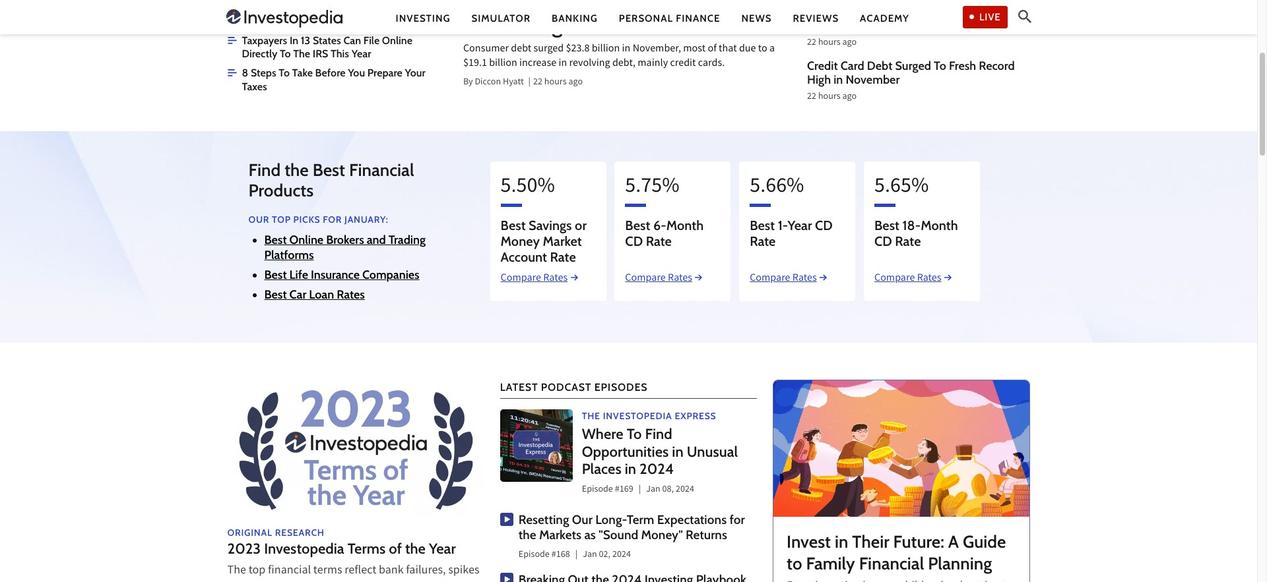 Task type: locate. For each thing, give the bounding box(es) containing it.
year inside '2023 investopedia terms of the year the top financial terms reflect bank failures, spikes in t-bill and borrowing costs, and the rise of a.i'
[[429, 541, 456, 559]]

borrowing
[[289, 580, 340, 583]]

2 vertical spatial 2024
[[613, 549, 631, 563]]

hours
[[818, 36, 841, 50], [544, 75, 567, 90], [818, 90, 841, 104]]

fresh inside credit card debt surged to fresh record high in november 22 hours ago
[[949, 59, 976, 73]]

$23.8
[[566, 42, 590, 57]]

0 vertical spatial investopedia
[[603, 411, 672, 423]]

online inside best online brokers and trading platforms best life insurance companies best car loan rates
[[290, 233, 324, 247]]

platforms
[[264, 248, 314, 263]]

0 horizontal spatial credit
[[463, 0, 518, 13]]

0 horizontal spatial november
[[600, 12, 696, 38]]

1 vertical spatial high
[[807, 73, 831, 87]]

compare rates for 5.75%
[[625, 272, 692, 287]]

places
[[582, 461, 622, 479]]

0 horizontal spatial find
[[249, 160, 281, 181]]

cd inside best 18-month cd rate
[[875, 234, 892, 250]]

directly
[[242, 48, 277, 60]]

compare inside the 'best savings or money market account rate compare rates'
[[501, 272, 541, 287]]

8
[[242, 67, 248, 79]]

1 month from the left
[[667, 218, 704, 234]]

end of an era as tiger woods, nike part ways 22 hours ago
[[807, 4, 1007, 50]]

fresh inside credit card debt surged to fresh record high in november
[[715, 0, 763, 13]]

debt up $23.8
[[570, 0, 615, 13]]

1 horizontal spatial find
[[645, 426, 673, 444]]

credit down ways
[[807, 59, 838, 73]]

month inside best 6-month cd rate
[[667, 218, 704, 234]]

hours inside 'end of an era as tiger woods, nike part ways 22 hours ago'
[[818, 36, 841, 50]]

savings
[[529, 218, 572, 234]]

family
[[806, 554, 855, 575]]

2 vertical spatial year
[[429, 541, 456, 559]]

1 vertical spatial record
[[979, 59, 1015, 73]]

of left that
[[708, 42, 717, 57]]

to
[[758, 42, 768, 57], [787, 554, 802, 575]]

2024 for jan 02, 2024
[[613, 549, 631, 563]]

failures,
[[406, 563, 446, 581]]

1 vertical spatial episode
[[519, 549, 550, 563]]

fresh down live link
[[949, 59, 976, 73]]

compare for 5.65%
[[875, 272, 915, 287]]

podcast
[[541, 382, 592, 394]]

high for credit card debt surged to fresh record high in november
[[532, 12, 574, 38]]

the left top
[[227, 563, 246, 581]]

by diccon hyatt
[[463, 75, 524, 90]]

0 vertical spatial debt
[[570, 0, 615, 13]]

bank
[[379, 563, 404, 581]]

and right bill
[[267, 580, 286, 583]]

3 compare rates from the left
[[875, 272, 942, 287]]

of inside consumer debt surged $23.8 billion in november, most of that due to a $19.1 billion increase in revolving debt, mainly credit cards.
[[708, 42, 717, 57]]

0 horizontal spatial online
[[290, 233, 324, 247]]

0 horizontal spatial year
[[352, 48, 371, 60]]

credit inside credit card debt surged to fresh record high in november 22 hours ago
[[807, 59, 838, 73]]

1 vertical spatial card
[[841, 59, 865, 73]]

the up "picks"
[[285, 160, 309, 181]]

surged for credit card debt surged to fresh record high in november
[[619, 0, 683, 13]]

fresh for credit card debt surged to fresh record high in november 22 hours ago
[[949, 59, 976, 73]]

as inside 'end of an era as tiger woods, nike part ways 22 hours ago'
[[878, 4, 889, 19]]

0 horizontal spatial the
[[227, 563, 246, 581]]

card inside credit card debt surged to fresh record high in november 22 hours ago
[[841, 59, 865, 73]]

billion right $23.8
[[592, 42, 620, 57]]

0 vertical spatial as
[[878, 4, 889, 19]]

reflect
[[345, 563, 377, 581]]

simulator
[[472, 12, 531, 24]]

to inside credit card debt surged to fresh record high in november 22 hours ago
[[934, 59, 946, 73]]

22 inside credit card debt surged to fresh record high in november 22 hours ago
[[807, 90, 817, 104]]

1 horizontal spatial online
[[382, 34, 413, 47]]

1 vertical spatial financial
[[859, 554, 924, 575]]

1 horizontal spatial investopedia
[[603, 411, 672, 423]]

1 vertical spatial as
[[584, 528, 596, 543]]

episode
[[582, 483, 613, 498], [519, 549, 550, 563]]

best up account
[[501, 218, 526, 234]]

the up episode #168
[[519, 528, 536, 543]]

1 horizontal spatial the
[[293, 48, 310, 60]]

of right rise
[[434, 580, 444, 583]]

compare rates down best 18-month cd rate
[[875, 272, 942, 287]]

in up family
[[835, 532, 849, 553]]

card down an
[[841, 59, 865, 73]]

0 vertical spatial fresh
[[715, 0, 763, 13]]

to up most
[[688, 0, 710, 13]]

0 vertical spatial surged
[[619, 0, 683, 13]]

card up surged at the left
[[523, 0, 565, 13]]

record up consumer
[[463, 12, 527, 38]]

ago inside 'end of an era as tiger woods, nike part ways 22 hours ago'
[[843, 36, 857, 50]]

find inside find the best financial products
[[249, 160, 281, 181]]

best left 1- at the top right of the page
[[750, 218, 775, 234]]

best savings or money market account rate compare rates
[[501, 218, 587, 287]]

credit up consumer
[[463, 0, 518, 13]]

1 vertical spatial november
[[846, 73, 900, 87]]

find the best financial products
[[249, 160, 414, 201]]

0 vertical spatial 2024
[[640, 461, 674, 479]]

best left life
[[264, 268, 287, 283]]

2 horizontal spatial year
[[788, 218, 812, 234]]

investopedia inside '2023 investopedia terms of the year the top financial terms reflect bank failures, spikes in t-bill and borrowing costs, and the rise of a.i'
[[264, 541, 344, 559]]

22 inside 'end of an era as tiger woods, nike part ways 22 hours ago'
[[807, 36, 817, 50]]

rates for 5.75%
[[668, 272, 692, 287]]

to down 'end of an era as tiger woods, nike part ways 22 hours ago'
[[934, 59, 946, 73]]

0 vertical spatial year
[[352, 48, 371, 60]]

rate down the savings
[[550, 250, 576, 266]]

1 vertical spatial fresh
[[949, 59, 976, 73]]

1 horizontal spatial debt
[[867, 59, 893, 73]]

1 compare rates from the left
[[625, 272, 692, 287]]

debt down 'end of an era as tiger woods, nike part ways 22 hours ago'
[[867, 59, 893, 73]]

compare rates down best 1-year cd rate
[[750, 272, 817, 287]]

rates down best 6-month cd rate
[[668, 272, 692, 287]]

hours inside credit card debt surged to fresh record high in november 22 hours ago
[[818, 90, 841, 104]]

1 vertical spatial jan
[[583, 549, 597, 563]]

november up november,
[[600, 12, 696, 38]]

november inside credit card debt surged to fresh record high in november
[[600, 12, 696, 38]]

the up where
[[582, 411, 601, 423]]

1 horizontal spatial compare rates
[[750, 272, 817, 287]]

to inside the investopedia express where to find opportunities in unusual places in 2024
[[627, 426, 642, 444]]

card for credit card debt surged to fresh record high in november 22 hours ago
[[841, 59, 865, 73]]

cd inside best 6-month cd rate
[[625, 234, 643, 250]]

in inside '2023 investopedia terms of the year the top financial terms reflect bank failures, spikes in t-bill and borrowing costs, and the rise of a.i'
[[227, 580, 237, 583]]

2 compare rates from the left
[[750, 272, 817, 287]]

2024 right 02,
[[613, 549, 631, 563]]

month inside best 18-month cd rate
[[921, 218, 958, 234]]

you
[[348, 67, 365, 79]]

best life insurance companies link
[[264, 268, 420, 283]]

investopedia
[[603, 411, 672, 423], [264, 541, 344, 559]]

and right the costs,
[[374, 580, 393, 583]]

22 for end of an era as tiger woods, nike part ways
[[807, 36, 817, 50]]

1 vertical spatial the
[[582, 411, 601, 423]]

high inside credit card debt surged to fresh record high in november 22 hours ago
[[807, 73, 831, 87]]

in up $23.8
[[579, 12, 595, 38]]

2 horizontal spatial 2024
[[676, 483, 694, 498]]

rates down market
[[543, 272, 568, 287]]

surged
[[619, 0, 683, 13], [895, 59, 931, 73]]

surged inside credit card debt surged to fresh record high in november
[[619, 0, 683, 13]]

cd right 1- at the top right of the page
[[815, 218, 833, 234]]

part
[[986, 4, 1007, 19]]

rate down 5.75%
[[646, 234, 672, 250]]

online inside related taxpayers in 13 states can file online directly to the irs this year 8 steps to take before you prepare your taxes
[[382, 34, 413, 47]]

1 horizontal spatial credit
[[807, 59, 838, 73]]

1 horizontal spatial card
[[841, 59, 865, 73]]

0 vertical spatial find
[[249, 160, 281, 181]]

surged down 'end of an era as tiger woods, nike part ways 22 hours ago'
[[895, 59, 931, 73]]

fresh up due
[[715, 0, 763, 13]]

can
[[344, 34, 361, 47]]

our
[[572, 513, 593, 528]]

episode for episode #168
[[519, 549, 550, 563]]

consumer
[[463, 42, 509, 57]]

1 horizontal spatial 2024
[[640, 461, 674, 479]]

terms
[[348, 541, 386, 559]]

investopedia down research
[[264, 541, 344, 559]]

2 month from the left
[[921, 218, 958, 234]]

find up the our
[[249, 160, 281, 181]]

online down "picks"
[[290, 233, 324, 247]]

banking
[[552, 12, 598, 24]]

0 horizontal spatial as
[[584, 528, 596, 543]]

record inside credit card debt surged to fresh record high in november 22 hours ago
[[979, 59, 1015, 73]]

financial down 'their'
[[859, 554, 924, 575]]

to down invest
[[787, 554, 802, 575]]

rate inside best 1-year cd rate
[[750, 234, 776, 250]]

to inside credit card debt surged to fresh record high in november
[[688, 0, 710, 13]]

1 vertical spatial to
[[787, 554, 802, 575]]

0 vertical spatial november
[[600, 12, 696, 38]]

4 compare from the left
[[875, 272, 915, 287]]

compare for 5.66%
[[750, 272, 791, 287]]

compare rates down best 6-month cd rate
[[625, 272, 692, 287]]

year down the can
[[352, 48, 371, 60]]

1 horizontal spatial record
[[979, 59, 1015, 73]]

card inside credit card debt surged to fresh record high in november
[[523, 0, 565, 13]]

0 vertical spatial the
[[293, 48, 310, 60]]

invest in their future: a guide to family financial planning
[[787, 532, 1006, 575]]

0 horizontal spatial financial
[[349, 160, 414, 181]]

year
[[352, 48, 371, 60], [788, 218, 812, 234], [429, 541, 456, 559]]

1 vertical spatial investopedia
[[264, 541, 344, 559]]

invest
[[787, 532, 831, 553]]

of inside 'end of an era as tiger woods, nike part ways 22 hours ago'
[[830, 4, 841, 19]]

in
[[579, 12, 595, 38], [622, 42, 631, 57], [559, 56, 567, 72], [834, 73, 843, 87], [672, 443, 684, 461], [625, 461, 636, 479], [835, 532, 849, 553], [227, 580, 237, 583]]

in up 22 hours ago at the top of page
[[559, 56, 567, 72]]

0 vertical spatial financial
[[349, 160, 414, 181]]

costs,
[[343, 580, 371, 583]]

to right where
[[627, 426, 642, 444]]

personal
[[619, 12, 673, 24]]

surged for credit card debt surged to fresh record high in november 22 hours ago
[[895, 59, 931, 73]]

the inside the investopedia express where to find opportunities in unusual places in 2024
[[582, 411, 601, 423]]

1 vertical spatial online
[[290, 233, 324, 247]]

compare down account
[[501, 272, 541, 287]]

22
[[807, 36, 817, 50], [533, 75, 543, 90], [807, 90, 817, 104]]

rates down "best life insurance companies" link
[[337, 288, 365, 302]]

1 horizontal spatial high
[[807, 73, 831, 87]]

debt inside credit card debt surged to fresh record high in november 22 hours ago
[[867, 59, 893, 73]]

to left a
[[758, 42, 768, 57]]

1 vertical spatial 2024
[[676, 483, 694, 498]]

billion up by diccon hyatt
[[489, 56, 517, 72]]

jan left 02,
[[583, 549, 597, 563]]

rates down best 18-month cd rate
[[917, 272, 942, 287]]

surged inside credit card debt surged to fresh record high in november 22 hours ago
[[895, 59, 931, 73]]

1 vertical spatial find
[[645, 426, 673, 444]]

best 1-year cd rate
[[750, 218, 833, 250]]

surged up november,
[[619, 0, 683, 13]]

november for credit card debt surged to fresh record high in november 22 hours ago
[[846, 73, 900, 87]]

1 horizontal spatial surged
[[895, 59, 931, 73]]

1 horizontal spatial month
[[921, 218, 958, 234]]

month down 5.75%
[[667, 218, 704, 234]]

0 vertical spatial episode
[[582, 483, 613, 498]]

rate
[[646, 234, 672, 250], [750, 234, 776, 250], [895, 234, 921, 250], [550, 250, 576, 266]]

0 horizontal spatial cd
[[625, 234, 643, 250]]

hyatt
[[503, 75, 524, 90]]

2 vertical spatial the
[[227, 563, 246, 581]]

record inside credit card debt surged to fresh record high in november
[[463, 12, 527, 38]]

find right where
[[645, 426, 673, 444]]

22 for credit card debt surged to fresh record high in november
[[807, 90, 817, 104]]

1 vertical spatial debt
[[867, 59, 893, 73]]

debt,
[[613, 56, 636, 72]]

top
[[249, 563, 266, 581]]

the
[[285, 160, 309, 181], [519, 528, 536, 543], [405, 541, 426, 559], [395, 580, 412, 583]]

credit for credit card debt surged to fresh record high in november
[[463, 0, 518, 13]]

compare down best 1-year cd rate
[[750, 272, 791, 287]]

invest in their future: a guide to financial family planning image
[[774, 381, 1029, 517]]

money"
[[641, 528, 683, 543]]

rates for 5.66%
[[793, 272, 817, 287]]

cd inside best 1-year cd rate
[[815, 218, 833, 234]]

expectations
[[657, 513, 727, 528]]

the down 13
[[293, 48, 310, 60]]

in down ways
[[834, 73, 843, 87]]

fresh for credit card debt surged to fresh record high in november
[[715, 0, 763, 13]]

online right file
[[382, 34, 413, 47]]

cd left the 18- at right top
[[875, 234, 892, 250]]

investing link
[[396, 12, 451, 25]]

best inside best 18-month cd rate
[[875, 218, 900, 234]]

ago for credit
[[843, 90, 857, 104]]

"sound
[[599, 528, 639, 543]]

0 horizontal spatial surged
[[619, 0, 683, 13]]

credit inside credit card debt surged to fresh record high in november
[[463, 0, 518, 13]]

high inside credit card debt surged to fresh record high in november
[[532, 12, 574, 38]]

1 vertical spatial credit
[[807, 59, 838, 73]]

record
[[463, 12, 527, 38], [979, 59, 1015, 73]]

1 horizontal spatial november
[[846, 73, 900, 87]]

best inside best 6-month cd rate
[[625, 218, 650, 234]]

rate for 5.65%
[[895, 234, 921, 250]]

2024 up 08, on the bottom of the page
[[640, 461, 674, 479]]

spikes
[[448, 563, 480, 581]]

0 vertical spatial online
[[382, 34, 413, 47]]

1 horizontal spatial financial
[[859, 554, 924, 575]]

0 horizontal spatial episode
[[519, 549, 550, 563]]

1 horizontal spatial to
[[787, 554, 802, 575]]

high up surged at the left
[[532, 12, 574, 38]]

card for credit card debt surged to fresh record high in november
[[523, 0, 565, 13]]

0 vertical spatial credit
[[463, 0, 518, 13]]

6-
[[653, 218, 667, 234]]

0 horizontal spatial record
[[463, 12, 527, 38]]

t-
[[239, 580, 249, 583]]

ago
[[843, 36, 857, 50], [569, 75, 583, 90], [843, 90, 857, 104]]

debt for credit card debt surged to fresh record high in november 22 hours ago
[[867, 59, 893, 73]]

episode left #168 at the bottom of page
[[519, 549, 550, 563]]

best left 6-
[[625, 218, 650, 234]]

as right the "era" at the right top
[[878, 4, 889, 19]]

year down '5.66%'
[[788, 218, 812, 234]]

of left an
[[830, 4, 841, 19]]

billion
[[592, 42, 620, 57], [489, 56, 517, 72]]

rate inside the 'best savings or money market account rate compare rates'
[[550, 250, 576, 266]]

latest podcast episodes
[[500, 382, 648, 394]]

1 horizontal spatial episode
[[582, 483, 613, 498]]

rate for 5.75%
[[646, 234, 672, 250]]

episode down places
[[582, 483, 613, 498]]

0 horizontal spatial month
[[667, 218, 704, 234]]

to
[[688, 0, 710, 13], [280, 48, 291, 60], [934, 59, 946, 73], [279, 67, 290, 79], [627, 426, 642, 444]]

to down in
[[280, 48, 291, 60]]

rate inside best 6-month cd rate
[[646, 234, 672, 250]]

22 hours ago
[[533, 75, 583, 90]]

0 vertical spatial to
[[758, 42, 768, 57]]

ago inside credit card debt surged to fresh record high in november 22 hours ago
[[843, 90, 857, 104]]

0 horizontal spatial 2024
[[613, 549, 631, 563]]

rate inside best 18-month cd rate
[[895, 234, 921, 250]]

0 horizontal spatial compare rates
[[625, 272, 692, 287]]

record down live
[[979, 59, 1015, 73]]

related
[[227, 14, 264, 29]]

returns
[[686, 528, 727, 543]]

0 vertical spatial high
[[532, 12, 574, 38]]

2 horizontal spatial the
[[582, 411, 601, 423]]

2 horizontal spatial cd
[[875, 234, 892, 250]]

0 horizontal spatial to
[[758, 42, 768, 57]]

for
[[730, 513, 745, 528]]

investopedia homepage image
[[226, 8, 342, 29]]

irs
[[313, 48, 328, 60]]

financial up january:
[[349, 160, 414, 181]]

investopedia down the episodes on the bottom of page
[[603, 411, 672, 423]]

card
[[523, 0, 565, 13], [841, 59, 865, 73]]

investopedia inside the investopedia express where to find opportunities in unusual places in 2024
[[603, 411, 672, 423]]

debt inside credit card debt surged to fresh record high in november
[[570, 0, 615, 13]]

and down january:
[[367, 233, 386, 247]]

high down ways
[[807, 73, 831, 87]]

the inside related taxpayers in 13 states can file online directly to the irs this year 8 steps to take before you prepare your taxes
[[293, 48, 310, 60]]

month down 5.65%
[[921, 218, 958, 234]]

in inside credit card debt surged to fresh record high in november
[[579, 12, 595, 38]]

compare down best 18-month cd rate
[[875, 272, 915, 287]]

0 horizontal spatial card
[[523, 0, 565, 13]]

best
[[313, 160, 345, 181], [501, 218, 526, 234], [625, 218, 650, 234], [750, 218, 775, 234], [875, 218, 900, 234], [264, 233, 287, 247], [264, 268, 287, 283], [264, 288, 287, 302]]

research
[[275, 527, 325, 539]]

18-
[[903, 218, 921, 234]]

reviews link
[[793, 12, 839, 25]]

1 vertical spatial surged
[[895, 59, 931, 73]]

year up failures,
[[429, 541, 456, 559]]

november down academy link
[[846, 73, 900, 87]]

2 horizontal spatial compare rates
[[875, 272, 942, 287]]

and inside best online brokers and trading platforms best life insurance companies best car loan rates
[[367, 233, 386, 247]]

this
[[331, 48, 349, 60]]

1 horizontal spatial cd
[[815, 218, 833, 234]]

1 vertical spatial year
[[788, 218, 812, 234]]

0 horizontal spatial high
[[532, 12, 574, 38]]

0 horizontal spatial jan
[[583, 549, 597, 563]]

cd left 6-
[[625, 234, 643, 250]]

0 vertical spatial jan
[[646, 483, 661, 498]]

investopedia for terms
[[264, 541, 344, 559]]

2023 investopedia terms of the year the top financial terms reflect bank failures, spikes in t-bill and borrowing costs, and the rise of a.i
[[227, 541, 480, 583]]

1 horizontal spatial year
[[429, 541, 456, 559]]

1 compare from the left
[[501, 272, 541, 287]]

rate down 5.65%
[[895, 234, 921, 250]]

academy
[[860, 12, 910, 24]]

jan left 08, on the bottom of the page
[[646, 483, 661, 498]]

3 compare from the left
[[750, 272, 791, 287]]

best up for
[[313, 160, 345, 181]]

2024 right 08, on the bottom of the page
[[676, 483, 694, 498]]

resetting our long-term expectations for the markets as "sound money" returns
[[519, 513, 745, 543]]

november inside credit card debt surged to fresh record high in november 22 hours ago
[[846, 73, 900, 87]]

compare down best 6-month cd rate
[[625, 272, 666, 287]]

planning
[[928, 554, 992, 575]]

0 vertical spatial record
[[463, 12, 527, 38]]

0 horizontal spatial investopedia
[[264, 541, 344, 559]]

our top picks for january:
[[249, 214, 388, 226]]

cd
[[815, 218, 833, 234], [625, 234, 643, 250], [875, 234, 892, 250]]

2 compare from the left
[[625, 272, 666, 287]]

best left the 18- at right top
[[875, 218, 900, 234]]

an
[[843, 4, 856, 19]]

1 horizontal spatial jan
[[646, 483, 661, 498]]

year inside related taxpayers in 13 states can file online directly to the irs this year 8 steps to take before you prepare your taxes
[[352, 48, 371, 60]]

1 horizontal spatial billion
[[592, 42, 620, 57]]

0 vertical spatial card
[[523, 0, 565, 13]]

0 horizontal spatial debt
[[570, 0, 615, 13]]

as up jan 02, 2024
[[584, 528, 596, 543]]

rate left 1- at the top right of the page
[[750, 234, 776, 250]]

in left the mainly
[[622, 42, 631, 57]]

rates down best 1-year cd rate
[[793, 272, 817, 287]]

the
[[293, 48, 310, 60], [582, 411, 601, 423], [227, 563, 246, 581]]

1 horizontal spatial as
[[878, 4, 889, 19]]

investopedia's 2023 terms of the year image
[[227, 380, 484, 517]]

as inside the resetting our long-term expectations for the markets as "sound money" returns
[[584, 528, 596, 543]]

jan for jan 02, 2024
[[583, 549, 597, 563]]

1 horizontal spatial fresh
[[949, 59, 976, 73]]

0 horizontal spatial fresh
[[715, 0, 763, 13]]

in left t-
[[227, 580, 237, 583]]

month for 5.75%
[[667, 218, 704, 234]]



Task type: vqa. For each thing, say whether or not it's contained in the screenshot.
5.50%
yes



Task type: describe. For each thing, give the bounding box(es) containing it.
credit
[[670, 56, 696, 72]]

opportunities
[[582, 443, 669, 461]]

best left car in the left of the page
[[264, 288, 287, 302]]

news
[[742, 12, 772, 24]]

account
[[501, 250, 547, 266]]

a
[[770, 42, 775, 57]]

investopedia for places
[[603, 411, 672, 423]]

in inside credit card debt surged to fresh record high in november 22 hours ago
[[834, 73, 843, 87]]

episodes
[[595, 382, 648, 394]]

money
[[501, 234, 540, 250]]

in inside invest in their future: a guide to family financial planning
[[835, 532, 849, 553]]

future:
[[894, 532, 945, 553]]

hours for end of an era as tiger woods, nike part ways
[[818, 36, 841, 50]]

jan for jan 08, 2024
[[646, 483, 661, 498]]

in
[[290, 34, 299, 47]]

financial
[[268, 563, 311, 581]]

to inside invest in their future: a guide to family financial planning
[[787, 554, 802, 575]]

8 steps to take before you prepare your taxes link
[[227, 67, 450, 94]]

our
[[249, 214, 269, 226]]

5.75%
[[625, 172, 680, 204]]

banking link
[[552, 12, 598, 25]]

the investopedia express where to find opportunities in unusual places in 2024
[[582, 411, 738, 479]]

2024 inside the investopedia express where to find opportunities in unusual places in 2024
[[640, 461, 674, 479]]

02,
[[599, 549, 611, 563]]

best up platforms
[[264, 233, 287, 247]]

rates for 5.65%
[[917, 272, 942, 287]]

related taxpayers in 13 states can file online directly to the irs this year 8 steps to take before you prepare your taxes
[[227, 14, 426, 93]]

best inside best 1-year cd rate
[[750, 218, 775, 234]]

of up bank
[[389, 541, 402, 559]]

year inside best 1-year cd rate
[[788, 218, 812, 234]]

#168
[[552, 549, 570, 563]]

revolving
[[569, 56, 610, 72]]

ways
[[807, 19, 835, 33]]

search image
[[1018, 10, 1031, 23]]

term
[[627, 513, 654, 528]]

january:
[[345, 214, 388, 226]]

in left unusual
[[672, 443, 684, 461]]

news link
[[742, 12, 772, 25]]

nike
[[961, 4, 983, 19]]

the inside find the best financial products
[[285, 160, 309, 181]]

2024 for jan 08, 2024
[[676, 483, 694, 498]]

november for credit card debt surged to fresh record high in november
[[600, 12, 696, 38]]

rates inside best online brokers and trading platforms best life insurance companies best car loan rates
[[337, 288, 365, 302]]

long-
[[596, 513, 627, 528]]

08,
[[662, 483, 674, 498]]

loan
[[309, 288, 334, 302]]

compare rates for 5.65%
[[875, 272, 942, 287]]

episode #168
[[519, 549, 570, 563]]

0 horizontal spatial billion
[[489, 56, 517, 72]]

credit for credit card debt surged to fresh record high in november 22 hours ago
[[807, 59, 838, 73]]

most
[[683, 42, 706, 57]]

rate for 5.66%
[[750, 234, 776, 250]]

diccon
[[475, 75, 501, 90]]

products
[[249, 180, 314, 201]]

a
[[948, 532, 959, 553]]

market
[[543, 234, 582, 250]]

taxes
[[242, 81, 267, 93]]

latest
[[500, 382, 538, 394]]

debt for credit card debt surged to fresh record high in november
[[570, 0, 615, 13]]

increase
[[520, 56, 557, 72]]

to inside consumer debt surged $23.8 billion in november, most of that due to a $19.1 billion increase in revolving debt, mainly credit cards.
[[758, 42, 768, 57]]

consumer debt surged $23.8 billion in november, most of that due to a $19.1 billion increase in revolving debt, mainly credit cards.
[[463, 42, 775, 72]]

best car loan rates link
[[264, 288, 365, 302]]

cards.
[[698, 56, 725, 72]]

november,
[[633, 42, 681, 57]]

ago for end
[[843, 36, 857, 50]]

era
[[859, 4, 875, 19]]

record for credit card debt surged to fresh record high in november
[[463, 12, 527, 38]]

life
[[290, 268, 308, 283]]

the inside '2023 investopedia terms of the year the top financial terms reflect bank failures, spikes in t-bill and borrowing costs, and the rise of a.i'
[[227, 563, 246, 581]]

find inside the investopedia express where to find opportunities in unusual places in 2024
[[645, 426, 673, 444]]

original research
[[227, 527, 325, 539]]

taxpayers in 13 states can file online directly to the irs this year link
[[227, 34, 450, 62]]

1-
[[778, 218, 788, 234]]

rates inside the 'best savings or money market account rate compare rates'
[[543, 272, 568, 287]]

jan 08, 2024
[[646, 483, 694, 498]]

to for credit card debt surged to fresh record high in november 22 hours ago
[[934, 59, 946, 73]]

where
[[582, 426, 624, 444]]

episode for episode #169
[[582, 483, 613, 498]]

compare for 5.75%
[[625, 272, 666, 287]]

live link
[[963, 6, 1008, 29]]

hours for credit card debt surged to fresh record high in november
[[818, 90, 841, 104]]

mainly
[[638, 56, 668, 72]]

taxpayers
[[242, 34, 287, 47]]

the left rise
[[395, 580, 412, 583]]

credit card debt surged to fresh record high in november
[[463, 0, 763, 38]]

guide
[[963, 532, 1006, 553]]

month for 5.65%
[[921, 218, 958, 234]]

take
[[292, 67, 313, 79]]

brokers
[[326, 233, 364, 247]]

simulator link
[[472, 12, 531, 25]]

live
[[980, 11, 1001, 23]]

tiger
[[891, 4, 917, 19]]

financial inside find the best financial products
[[349, 160, 414, 181]]

5.65%
[[875, 172, 929, 204]]

record for credit card debt surged to fresh record high in november 22 hours ago
[[979, 59, 1015, 73]]

cd for 5.75%
[[625, 234, 643, 250]]

woods,
[[919, 4, 958, 19]]

best online brokers and trading platforms link
[[264, 233, 426, 263]]

compare rates for 5.66%
[[750, 272, 817, 287]]

$19.1
[[463, 56, 487, 72]]

jan 02, 2024
[[583, 549, 631, 563]]

due
[[739, 42, 756, 57]]

express
[[675, 411, 717, 423]]

5.50%
[[501, 172, 555, 204]]

financial inside invest in their future: a guide to family financial planning
[[859, 554, 924, 575]]

that
[[719, 42, 737, 57]]

high for credit card debt surged to fresh record high in november 22 hours ago
[[807, 73, 831, 87]]

the investopedia express january 8, 2024 image
[[500, 410, 573, 483]]

to left take
[[279, 67, 290, 79]]

2023
[[227, 541, 261, 559]]

best inside find the best financial products
[[313, 160, 345, 181]]

cd for 5.65%
[[875, 234, 892, 250]]

best online brokers and trading platforms best life insurance companies best car loan rates
[[264, 233, 426, 302]]

finance
[[676, 12, 720, 24]]

the up failures,
[[405, 541, 426, 559]]

to for the investopedia express where to find opportunities in unusual places in 2024
[[627, 426, 642, 444]]

cd for 5.66%
[[815, 218, 833, 234]]

in up #169
[[625, 461, 636, 479]]

best inside the 'best savings or money market account rate compare rates'
[[501, 218, 526, 234]]

best 18-month cd rate
[[875, 218, 958, 250]]

the inside the resetting our long-term expectations for the markets as "sound money" returns
[[519, 528, 536, 543]]

before
[[315, 67, 346, 79]]

rise
[[414, 580, 432, 583]]

to for credit card debt surged to fresh record high in november
[[688, 0, 710, 13]]

or
[[575, 218, 587, 234]]

5.66%
[[750, 172, 804, 204]]

trading
[[389, 233, 426, 247]]

personal finance link
[[619, 12, 720, 25]]



